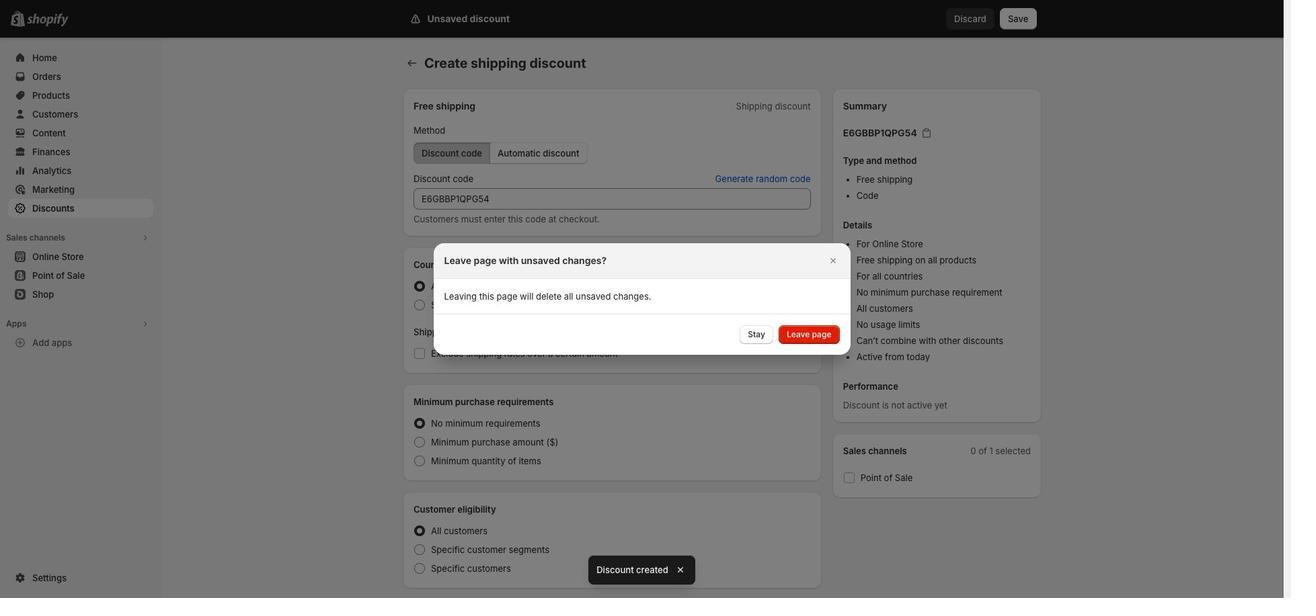 Task type: locate. For each thing, give the bounding box(es) containing it.
shopify image
[[30, 13, 71, 27]]

dialog
[[0, 244, 1284, 355]]



Task type: vqa. For each thing, say whether or not it's contained in the screenshot.
dialog
yes



